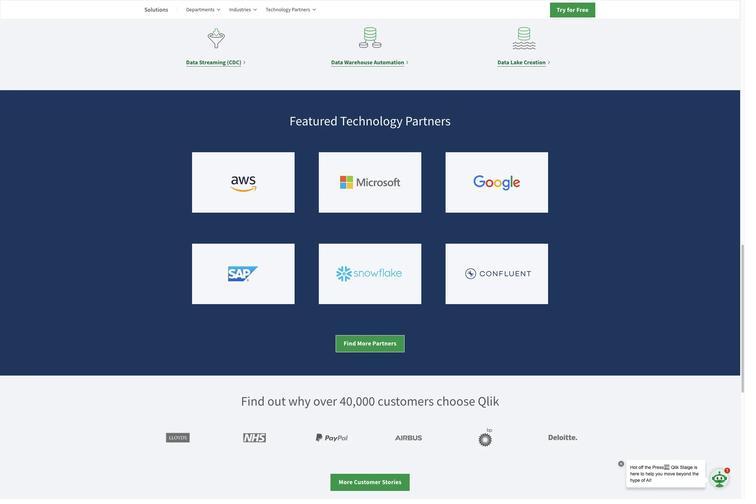 Task type: describe. For each thing, give the bounding box(es) containing it.
google logo image
[[446, 152, 549, 213]]

try
[[557, 6, 566, 14]]

data lake creation
[[498, 59, 546, 66]]

departments
[[186, 6, 215, 13]]

partners for featured technology partners
[[406, 113, 451, 129]]

1 horizontal spatial technology
[[340, 113, 403, 129]]

free
[[577, 6, 589, 14]]

for
[[567, 6, 576, 14]]

featured
[[290, 113, 338, 129]]

microsoft logo image
[[319, 152, 422, 213]]

qlik
[[478, 393, 500, 410]]

click on the image to watch the nhs video image
[[226, 425, 284, 451]]

snowflake logo image
[[319, 244, 422, 305]]

data warehouse automation link
[[331, 58, 409, 67]]

data for data streaming (cdc)
[[186, 59, 198, 66]]

industries
[[230, 6, 251, 13]]

over
[[313, 393, 337, 410]]

technology inside "solutions" menu bar
[[266, 6, 291, 13]]

why
[[289, 393, 311, 410]]

data lake creation link
[[498, 58, 551, 67]]

40,000
[[340, 393, 375, 410]]

find for find out why over 40,000 customers choose qlik
[[241, 393, 265, 410]]

technology partners link
[[266, 2, 316, 17]]

aws logo image
[[192, 152, 295, 213]]

creation
[[524, 59, 546, 66]]

data for data lake creation
[[498, 59, 510, 66]]

find more partners link
[[336, 336, 405, 353]]

partners inside "solutions" menu bar
[[292, 6, 310, 13]]

choose
[[437, 393, 476, 410]]

lake
[[511, 59, 523, 66]]

industries link
[[230, 2, 257, 17]]



Task type: vqa. For each thing, say whether or not it's contained in the screenshot.
Streaming
yes



Task type: locate. For each thing, give the bounding box(es) containing it.
data left streaming
[[186, 59, 198, 66]]

2 vertical spatial partners
[[373, 340, 397, 348]]

1 horizontal spatial more
[[357, 340, 371, 348]]

airbus logo image
[[380, 425, 438, 451]]

0 vertical spatial more
[[357, 340, 371, 348]]

customer
[[354, 479, 381, 487]]

try for free
[[557, 6, 589, 14]]

1 horizontal spatial find
[[344, 340, 356, 348]]

0 horizontal spatial partners
[[292, 6, 310, 13]]

(cdc)
[[227, 59, 242, 66]]

more
[[357, 340, 371, 348], [339, 479, 353, 487]]

2 horizontal spatial data
[[498, 59, 510, 66]]

solutions
[[144, 6, 168, 13]]

sap logo image
[[192, 244, 295, 305]]

data streaming (cdc)
[[186, 59, 242, 66]]

partners for find more partners
[[373, 340, 397, 348]]

departments link
[[186, 2, 220, 17]]

data for data warehouse automation
[[331, 59, 343, 66]]

0 horizontal spatial more
[[339, 479, 353, 487]]

0 horizontal spatial technology
[[266, 6, 291, 13]]

0 horizontal spatial data
[[186, 59, 198, 66]]

more customer stories
[[339, 479, 402, 487]]

data left lake
[[498, 59, 510, 66]]

try for free link
[[550, 3, 596, 17]]

find for find more partners
[[344, 340, 356, 348]]

data streaming (cdc) link
[[186, 58, 246, 67]]

find
[[344, 340, 356, 348], [241, 393, 265, 410]]

click on the image to watch the lloyd's video image
[[149, 425, 207, 451]]

paypal logo image
[[303, 425, 361, 451]]

customers
[[378, 393, 434, 410]]

0 horizontal spatial find
[[241, 393, 265, 410]]

0 vertical spatial technology
[[266, 6, 291, 13]]

out
[[268, 393, 286, 410]]

1 horizontal spatial partners
[[373, 340, 397, 348]]

more customer stories link
[[331, 474, 410, 492]]

1 data from the left
[[186, 59, 198, 66]]

1 vertical spatial technology
[[340, 113, 403, 129]]

1 vertical spatial more
[[339, 479, 353, 487]]

solutions menu bar
[[144, 2, 325, 17]]

data warehouse automation
[[331, 59, 404, 66]]

warehouse
[[344, 59, 373, 66]]

featured technology partners
[[290, 113, 451, 129]]

stories
[[382, 479, 402, 487]]

confluent logo image
[[446, 244, 549, 305]]

automation
[[374, 59, 404, 66]]

data
[[186, 59, 198, 66], [331, 59, 343, 66], [498, 59, 510, 66]]

bp logo image
[[457, 425, 515, 451]]

technology partners
[[266, 6, 310, 13]]

1 horizontal spatial data
[[331, 59, 343, 66]]

click on the image to watch the deloitte video image
[[534, 425, 592, 451]]

find out why over 40,000 customers choose qlik
[[241, 393, 500, 410]]

0 vertical spatial partners
[[292, 6, 310, 13]]

3 data from the left
[[498, 59, 510, 66]]

streaming
[[199, 59, 226, 66]]

partners
[[292, 6, 310, 13], [406, 113, 451, 129], [373, 340, 397, 348]]

find inside find more partners link
[[344, 340, 356, 348]]

find more partners
[[344, 340, 397, 348]]

data left the warehouse
[[331, 59, 343, 66]]

2 data from the left
[[331, 59, 343, 66]]

technology
[[266, 6, 291, 13], [340, 113, 403, 129]]

1 vertical spatial partners
[[406, 113, 451, 129]]

1 vertical spatial find
[[241, 393, 265, 410]]

2 horizontal spatial partners
[[406, 113, 451, 129]]

0 vertical spatial find
[[344, 340, 356, 348]]



